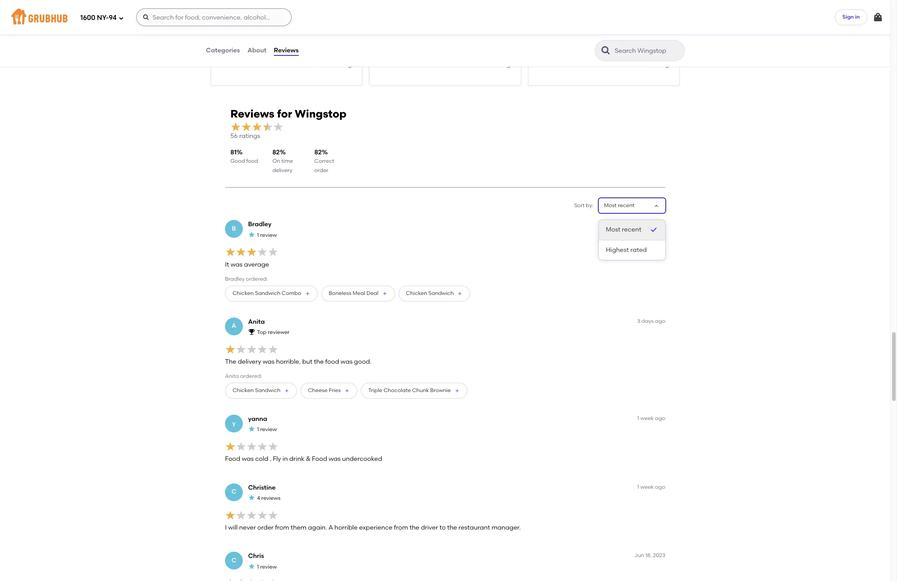 Task type: locate. For each thing, give the bounding box(es) containing it.
0 vertical spatial chicken sandwich
[[406, 290, 454, 297]]

chicken for bottom chicken sandwich button
[[233, 388, 254, 394]]

chicken for right chicken sandwich button
[[406, 290, 427, 297]]

top reviewer
[[257, 329, 290, 336]]

reviews
[[274, 47, 299, 54], [230, 108, 274, 120]]

2 vertical spatial review
[[260, 564, 277, 570]]

triple
[[368, 388, 382, 394]]

bradley right the b
[[248, 221, 272, 228]]

0 vertical spatial most
[[604, 202, 617, 209]]

3 star icon image from the top
[[248, 494, 255, 502]]

c
[[231, 488, 236, 496], [231, 557, 236, 565]]

1 for bradley
[[257, 232, 259, 238]]

82 inside "82 correct order"
[[314, 149, 322, 156]]

0 vertical spatial in
[[855, 14, 860, 20]]

1 vertical spatial most recent
[[606, 226, 642, 234]]

1 review for chris
[[257, 564, 277, 570]]

2 star icon image from the top
[[248, 426, 255, 433]]

0 vertical spatial days
[[642, 221, 654, 227]]

1 vertical spatial bradley
[[225, 276, 245, 282]]

star icon image right the b
[[248, 231, 255, 238]]

0 horizontal spatial order
[[257, 524, 274, 532]]

reviews inside button
[[274, 47, 299, 54]]

1 82 from the left
[[272, 149, 280, 156]]

most inside option
[[606, 226, 620, 234]]

chicken down anita ordered:
[[233, 388, 254, 394]]

,
[[270, 456, 271, 463]]

1 vertical spatial in
[[283, 456, 288, 463]]

the left driver
[[410, 524, 419, 532]]

anita for anita
[[248, 318, 265, 326]]

fries
[[329, 388, 341, 394]]

1 vertical spatial recent
[[622, 226, 642, 234]]

0 vertical spatial week
[[640, 415, 654, 422]]

food left cold
[[225, 456, 240, 463]]

wings
[[247, 29, 269, 37]]

most recent inside option
[[606, 226, 642, 234]]

1 horizontal spatial food
[[325, 358, 339, 366]]

plus icon image for 'cheese fries' button
[[344, 388, 350, 394]]

min
[[235, 52, 245, 58]]

chicken
[[231, 41, 252, 47], [233, 290, 254, 297], [406, 290, 427, 297], [233, 388, 254, 394]]

from left the them
[[275, 524, 289, 532]]

4
[[257, 495, 260, 502]]

fly
[[273, 456, 281, 463]]

1 c from the top
[[231, 488, 236, 496]]

for
[[277, 108, 292, 120]]

most recent up highest rated
[[606, 226, 642, 234]]

in
[[855, 14, 860, 20], [283, 456, 288, 463]]

days right 2
[[642, 221, 654, 227]]

1 1 week ago from the top
[[637, 415, 665, 422]]

reviews up 56 ratings
[[230, 108, 274, 120]]

2 vertical spatial 1 review
[[257, 564, 277, 570]]

food
[[246, 158, 258, 164], [325, 358, 339, 366]]

82 correct order
[[314, 149, 334, 173]]

0 horizontal spatial from
[[275, 524, 289, 532]]

again.
[[308, 524, 327, 532]]

food right & at the bottom of the page
[[312, 456, 327, 463]]

star icon image left 4
[[248, 494, 255, 502]]

ordered: up yanna
[[240, 374, 262, 380]]

recent
[[618, 202, 635, 209], [622, 226, 642, 234]]

star icon image for bradley
[[248, 231, 255, 238]]

2 horizontal spatial the
[[447, 524, 457, 532]]

ratings right '34'
[[651, 61, 672, 68]]

anita down the the
[[225, 374, 239, 380]]

review up average
[[260, 232, 277, 238]]

the right 'but'
[[314, 358, 324, 366]]

1 food from the left
[[225, 456, 240, 463]]

ratings right 205
[[492, 61, 513, 68]]

82 up on
[[272, 149, 280, 156]]

chicken sandwich button
[[398, 286, 470, 302], [225, 383, 297, 399]]

anita ordered:
[[225, 374, 262, 380]]

&
[[306, 456, 311, 463]]

star icon image for yanna
[[248, 426, 255, 433]]

ratings right the 56
[[239, 132, 260, 140]]

in right fly
[[283, 456, 288, 463]]

c left chris
[[231, 557, 236, 565]]

sort by:
[[574, 202, 594, 209]]

1 vertical spatial week
[[640, 484, 654, 490]]

1 review up average
[[257, 232, 277, 238]]

food right good
[[246, 158, 258, 164]]

1 vertical spatial 1 review
[[257, 427, 277, 433]]

chunk
[[412, 388, 429, 394]]

1 horizontal spatial bradley
[[248, 221, 272, 228]]

1 horizontal spatial $5.99
[[536, 60, 549, 66]]

from right experience
[[394, 524, 408, 532]]

ago
[[655, 221, 665, 227], [655, 318, 665, 324], [655, 415, 665, 422], [655, 484, 665, 490]]

delivery down 'min'
[[233, 60, 253, 66]]

1 star icon image from the top
[[248, 231, 255, 238]]

1 horizontal spatial a
[[329, 524, 333, 532]]

ratings right 29 at the left of the page
[[334, 61, 355, 68]]

Search Wingstop search field
[[614, 47, 682, 55]]

1 horizontal spatial in
[[855, 14, 860, 20]]

jun 18, 2023
[[634, 553, 665, 559]]

1 vertical spatial food
[[325, 358, 339, 366]]

1 vertical spatial a
[[329, 524, 333, 532]]

1 week from the top
[[640, 415, 654, 422]]

week
[[640, 415, 654, 422], [640, 484, 654, 490]]

3 days ago
[[637, 318, 665, 324]]

2 82 from the left
[[314, 149, 322, 156]]

1 horizontal spatial svg image
[[873, 12, 883, 23]]

0 vertical spatial most recent
[[604, 202, 635, 209]]

to
[[440, 524, 446, 532]]

rated
[[630, 246, 647, 254]]

1 days from the top
[[642, 221, 654, 227]]

review
[[260, 232, 277, 238], [260, 427, 277, 433], [260, 564, 277, 570]]

chicken down the just
[[231, 41, 252, 47]]

from
[[275, 524, 289, 532], [394, 524, 408, 532]]

$5.99 down 35–50
[[218, 60, 232, 66]]

star icon image down chris
[[248, 563, 255, 570]]

1 for chris
[[257, 564, 259, 570]]

check icon image
[[649, 226, 658, 235]]

food right 'but'
[[325, 358, 339, 366]]

plus icon image for the chicken sandwich combo button
[[305, 291, 310, 296]]

0 vertical spatial recent
[[618, 202, 635, 209]]

reviews
[[261, 495, 281, 502]]

just
[[230, 29, 245, 37]]

highest rated
[[606, 246, 647, 254]]

2 week from the top
[[640, 484, 654, 490]]

yanna
[[248, 415, 267, 423]]

most recent up 'most recent' option
[[604, 202, 635, 209]]

1 review down yanna
[[257, 427, 277, 433]]

order down correct
[[314, 167, 328, 173]]

reviews for reviews for wingstop
[[230, 108, 274, 120]]

1 review down chris
[[257, 564, 277, 570]]

ratings for 205 ratings
[[492, 61, 513, 68]]

1 vertical spatial 1 week ago
[[637, 484, 665, 490]]

35–50 min $5.99 delivery
[[218, 52, 253, 66]]

star icon image
[[248, 231, 255, 238], [248, 426, 255, 433], [248, 494, 255, 502], [248, 563, 255, 570]]

1 horizontal spatial 82
[[314, 149, 322, 156]]

food inside "81 good food"
[[246, 158, 258, 164]]

1 week ago for i will never order from them again. a horrible experience from the driver to the restaurant manager.
[[637, 484, 665, 490]]

82 up correct
[[314, 149, 322, 156]]

56
[[230, 132, 238, 140]]

0 horizontal spatial chicken sandwich
[[233, 388, 280, 394]]

correct
[[314, 158, 334, 164]]

the
[[314, 358, 324, 366], [410, 524, 419, 532], [447, 524, 457, 532]]

0 horizontal spatial svg image
[[142, 14, 150, 21]]

horrible
[[335, 524, 358, 532]]

1 for yanna
[[257, 427, 259, 433]]

reviews down it's just wings link
[[274, 47, 299, 54]]

2 days from the top
[[642, 318, 654, 324]]

4 ago from the top
[[655, 484, 665, 490]]

0 vertical spatial review
[[260, 232, 277, 238]]

3 review from the top
[[260, 564, 277, 570]]

sandwich
[[255, 290, 280, 297], [428, 290, 454, 297], [255, 388, 280, 394]]

order right never
[[257, 524, 274, 532]]

order
[[314, 167, 328, 173], [257, 524, 274, 532]]

1 horizontal spatial food
[[312, 456, 327, 463]]

0 vertical spatial reviews
[[274, 47, 299, 54]]

plus icon image inside the chicken sandwich combo button
[[305, 291, 310, 296]]

days for the delivery was horrible, but the food was good.
[[642, 318, 654, 324]]

0 vertical spatial 1 week ago
[[637, 415, 665, 422]]

most up highest
[[606, 226, 620, 234]]

4 reviews
[[257, 495, 281, 502]]

plus icon image inside 'boneless meal deal' button
[[382, 291, 387, 296]]

little caesars
[[377, 29, 426, 37]]

it's
[[218, 29, 229, 37]]

4 star icon image from the top
[[248, 563, 255, 570]]

1 vertical spatial reviews
[[230, 108, 274, 120]]

c left 4
[[231, 488, 236, 496]]

a
[[232, 322, 236, 330], [329, 524, 333, 532]]

0 vertical spatial bradley
[[248, 221, 272, 228]]

3 1 review from the top
[[257, 564, 277, 570]]

most recent
[[604, 202, 635, 209], [606, 226, 642, 234]]

1 vertical spatial anita
[[225, 374, 239, 380]]

in right sign
[[855, 14, 860, 20]]

1 horizontal spatial from
[[394, 524, 408, 532]]

1 vertical spatial review
[[260, 427, 277, 433]]

0 vertical spatial order
[[314, 167, 328, 173]]

was
[[231, 261, 243, 269], [263, 358, 275, 366], [341, 358, 353, 366], [242, 456, 254, 463], [329, 456, 341, 463]]

in inside button
[[855, 14, 860, 20]]

1 horizontal spatial anita
[[248, 318, 265, 326]]

1 week ago
[[637, 415, 665, 422], [637, 484, 665, 490]]

it's just wings chicken
[[218, 29, 269, 47]]

2 1 week ago from the top
[[637, 484, 665, 490]]

chicken sandwich combo button
[[225, 286, 318, 302]]

0 vertical spatial food
[[246, 158, 258, 164]]

review down chris
[[260, 564, 277, 570]]

chicken down bradley ordered:
[[233, 290, 254, 297]]

svg image right svg icon
[[142, 14, 150, 21]]

$5.99 down "ihop"
[[536, 60, 549, 66]]

81
[[230, 149, 237, 156]]

manager.
[[492, 524, 521, 532]]

ordered:
[[246, 276, 268, 282], [240, 374, 262, 380]]

most recent option
[[599, 220, 665, 240]]

bradley
[[248, 221, 272, 228], [225, 276, 245, 282]]

food
[[225, 456, 240, 463], [312, 456, 327, 463]]

0 vertical spatial ordered:
[[246, 276, 268, 282]]

chicken right deal
[[406, 290, 427, 297]]

1 1 review from the top
[[257, 232, 277, 238]]

the right to
[[447, 524, 457, 532]]

1 vertical spatial days
[[642, 318, 654, 324]]

a left trophy icon
[[232, 322, 236, 330]]

plus icon image
[[305, 291, 310, 296], [382, 291, 387, 296], [457, 291, 463, 296], [284, 388, 289, 394], [344, 388, 350, 394], [454, 388, 460, 394]]

0 horizontal spatial 82
[[272, 149, 280, 156]]

plus icon image inside 'cheese fries' button
[[344, 388, 350, 394]]

2 c from the top
[[231, 557, 236, 565]]

bradley for bradley
[[248, 221, 272, 228]]

ny-
[[97, 14, 109, 22]]

about
[[248, 47, 266, 54]]

1 vertical spatial ordered:
[[240, 374, 262, 380]]

star icon image down yanna
[[248, 426, 255, 433]]

2 1 review from the top
[[257, 427, 277, 433]]

sandwich inside button
[[255, 290, 280, 297]]

the
[[225, 358, 236, 366]]

bradley ordered:
[[225, 276, 268, 282]]

ordered: down average
[[246, 276, 268, 282]]

0 horizontal spatial anita
[[225, 374, 239, 380]]

delivery down time
[[272, 167, 292, 173]]

1
[[257, 232, 259, 238], [637, 415, 639, 422], [257, 427, 259, 433], [637, 484, 639, 490], [257, 564, 259, 570]]

most right by:
[[604, 202, 617, 209]]

review for chris
[[260, 564, 277, 570]]

82
[[272, 149, 280, 156], [314, 149, 322, 156]]

0 vertical spatial c
[[231, 488, 236, 496]]

time
[[281, 158, 293, 164]]

0 horizontal spatial bradley
[[225, 276, 245, 282]]

order inside "82 correct order"
[[314, 167, 328, 173]]

recent up 'most recent' option
[[618, 202, 635, 209]]

0 vertical spatial 1 review
[[257, 232, 277, 238]]

bradley down the it
[[225, 276, 245, 282]]

2 review from the top
[[260, 427, 277, 433]]

1 vertical spatial order
[[257, 524, 274, 532]]

on
[[272, 158, 280, 164]]

1 horizontal spatial order
[[314, 167, 328, 173]]

svg image
[[873, 12, 883, 23], [142, 14, 150, 21]]

svg image
[[118, 15, 124, 21]]

2023
[[653, 553, 665, 559]]

2 ago from the top
[[655, 318, 665, 324]]

0 horizontal spatial a
[[232, 322, 236, 330]]

anita up trophy icon
[[248, 318, 265, 326]]

week for i will never order from them again. a horrible experience from the driver to the restaurant manager.
[[640, 484, 654, 490]]

svg image right sign in button
[[873, 12, 883, 23]]

review down yanna
[[260, 427, 277, 433]]

18,
[[645, 553, 652, 559]]

was left cold
[[242, 456, 254, 463]]

1 vertical spatial chicken sandwich
[[233, 388, 280, 394]]

0 vertical spatial chicken sandwich button
[[398, 286, 470, 302]]

1 review from the top
[[260, 232, 277, 238]]

plus icon image for right chicken sandwich button
[[457, 291, 463, 296]]

i will never order from them again. a horrible experience from the driver to the restaurant manager.
[[225, 524, 521, 532]]

delivery up anita ordered:
[[238, 358, 261, 366]]

most
[[604, 202, 617, 209], [606, 226, 620, 234]]

$5.99
[[218, 60, 232, 66], [536, 60, 549, 66]]

82 inside 82 on time delivery
[[272, 149, 280, 156]]

0 vertical spatial anita
[[248, 318, 265, 326]]

chicken for the chicken sandwich combo button
[[233, 290, 254, 297]]

recent up highest rated
[[622, 226, 642, 234]]

0 horizontal spatial chicken sandwich button
[[225, 383, 297, 399]]

days right the "3"
[[642, 318, 654, 324]]

1 vertical spatial most
[[606, 226, 620, 234]]

0 horizontal spatial food
[[225, 456, 240, 463]]

0 horizontal spatial food
[[246, 158, 258, 164]]

little
[[377, 29, 395, 37]]

1 vertical spatial c
[[231, 557, 236, 565]]

0 horizontal spatial $5.99
[[218, 60, 232, 66]]

i
[[225, 524, 227, 532]]

1600
[[80, 14, 95, 22]]

1 $5.99 from the left
[[218, 60, 232, 66]]

1 ago from the top
[[655, 221, 665, 227]]

3 ago from the top
[[655, 415, 665, 422]]

chicken inside button
[[233, 290, 254, 297]]

a right again.
[[329, 524, 333, 532]]

82 on time delivery
[[272, 149, 293, 173]]

ordered: for average
[[246, 276, 268, 282]]

plus icon image inside the triple chocolate chunk brownie button
[[454, 388, 460, 394]]



Task type: vqa. For each thing, say whether or not it's contained in the screenshot.
bottommost Bradley
yes



Task type: describe. For each thing, give the bounding box(es) containing it.
by:
[[586, 202, 594, 209]]

review for bradley
[[260, 232, 277, 238]]

ago for food
[[655, 415, 665, 422]]

reviews for reviews
[[274, 47, 299, 54]]

34 ratings
[[642, 61, 672, 68]]

restaurant
[[459, 524, 490, 532]]

star icon image for christine
[[248, 494, 255, 502]]

1 horizontal spatial chicken sandwich button
[[398, 286, 470, 302]]

chocolate
[[384, 388, 411, 394]]

week for food was cold , fly in drink & food was undercooked
[[640, 415, 654, 422]]

56 ratings
[[230, 132, 260, 140]]

them
[[291, 524, 307, 532]]

ihop link
[[536, 28, 672, 38]]

ratings for 34 ratings
[[651, 61, 672, 68]]

reviewer
[[268, 329, 290, 336]]

sign
[[842, 14, 854, 20]]

plus icon image for the triple chocolate chunk brownie button
[[454, 388, 460, 394]]

ratings for 29 ratings
[[334, 61, 355, 68]]

1 horizontal spatial the
[[410, 524, 419, 532]]

1600 ny-94
[[80, 14, 117, 22]]

christine
[[248, 484, 276, 492]]

most inside field
[[604, 202, 617, 209]]

undercooked
[[342, 456, 382, 463]]

b
[[232, 225, 236, 233]]

recent inside option
[[622, 226, 642, 234]]

plus icon image for bottom chicken sandwich button
[[284, 388, 289, 394]]

0 vertical spatial a
[[232, 322, 236, 330]]

highest
[[606, 246, 629, 254]]

Search for food, convenience, alcohol... search field
[[136, 8, 292, 26]]

y
[[232, 420, 236, 427]]

wingstop
[[295, 108, 347, 120]]

triple chocolate chunk brownie
[[368, 388, 451, 394]]

205 ratings
[[480, 61, 513, 68]]

chris
[[248, 553, 264, 560]]

82 for 82 on time delivery
[[272, 149, 280, 156]]

delivery inside 82 on time delivery
[[272, 167, 292, 173]]

was left good.
[[341, 358, 353, 366]]

plus icon image for 'boneless meal deal' button
[[382, 291, 387, 296]]

cheese fries button
[[300, 383, 357, 399]]

experience
[[359, 524, 393, 532]]

1 review for yanna
[[257, 427, 277, 433]]

$5.99 delivery
[[536, 60, 570, 66]]

it's just wings link
[[218, 28, 355, 38]]

cold
[[255, 456, 268, 463]]

c for christine
[[231, 488, 236, 496]]

cheese fries
[[308, 388, 341, 394]]

chicken inside it's just wings chicken
[[231, 41, 252, 47]]

82 for 82 correct order
[[314, 149, 322, 156]]

sandwich for the delivery was horrible, but the food was good.
[[255, 388, 280, 394]]

1 review for bradley
[[257, 232, 277, 238]]

jun
[[634, 553, 644, 559]]

categories button
[[206, 35, 240, 67]]

meal
[[353, 290, 365, 297]]

35–50
[[218, 52, 234, 58]]

Sort by: field
[[604, 202, 635, 210]]

1 week ago for food was cold , fly in drink & food was undercooked
[[637, 415, 665, 422]]

delivery down "ihop"
[[550, 60, 570, 66]]

average
[[244, 261, 269, 269]]

ihop logo image
[[529, 0, 679, 37]]

will
[[228, 524, 238, 532]]

days for it was average
[[642, 221, 654, 227]]

c for chris
[[231, 557, 236, 565]]

recent inside field
[[618, 202, 635, 209]]

the delivery was horrible, but the food was good.
[[225, 358, 371, 366]]

0 horizontal spatial the
[[314, 358, 324, 366]]

sign in button
[[835, 9, 867, 25]]

ago for good.
[[655, 318, 665, 324]]

trophy icon image
[[248, 328, 255, 336]]

drink
[[289, 456, 304, 463]]

it
[[225, 261, 229, 269]]

ago for horrible
[[655, 484, 665, 490]]

sandwich for it was average
[[255, 290, 280, 297]]

sign in
[[842, 14, 860, 20]]

34
[[642, 61, 650, 68]]

good.
[[354, 358, 371, 366]]

3
[[637, 318, 640, 324]]

brownie
[[430, 388, 451, 394]]

$5.99 inside 35–50 min $5.99 delivery
[[218, 60, 232, 66]]

was left horrible,
[[263, 358, 275, 366]]

was right the it
[[231, 261, 243, 269]]

main navigation navigation
[[0, 0, 890, 35]]

driver
[[421, 524, 438, 532]]

29
[[325, 61, 332, 68]]

little caesars logo image
[[370, 0, 521, 37]]

2 from from the left
[[394, 524, 408, 532]]

0 horizontal spatial in
[[283, 456, 288, 463]]

good
[[230, 158, 245, 164]]

ratings for 56 ratings
[[239, 132, 260, 140]]

search icon image
[[601, 45, 611, 56]]

2 $5.99 from the left
[[536, 60, 549, 66]]

94
[[109, 14, 117, 22]]

combo
[[282, 290, 301, 297]]

but
[[302, 358, 312, 366]]

never
[[239, 524, 256, 532]]

bradley for bradley ordered:
[[225, 276, 245, 282]]

star icon image for chris
[[248, 563, 255, 570]]

ihop
[[536, 29, 554, 37]]

it's just wings logo image
[[211, 0, 362, 37]]

was right & at the bottom of the page
[[329, 456, 341, 463]]

boneless meal deal
[[329, 290, 378, 297]]

boneless meal deal button
[[321, 286, 395, 302]]

reviews for wingstop
[[230, 108, 347, 120]]

caret down icon image
[[653, 202, 660, 209]]

delivery inside 35–50 min $5.99 delivery
[[233, 60, 253, 66]]

categories
[[206, 47, 240, 54]]

deal
[[367, 290, 378, 297]]

1 vertical spatial chicken sandwich button
[[225, 383, 297, 399]]

anita for anita ordered:
[[225, 374, 239, 380]]

2 food from the left
[[312, 456, 327, 463]]

review for yanna
[[260, 427, 277, 433]]

205
[[480, 61, 491, 68]]

horrible,
[[276, 358, 301, 366]]

2 days ago
[[637, 221, 665, 227]]

81 good food
[[230, 149, 258, 164]]

1 horizontal spatial chicken sandwich
[[406, 290, 454, 297]]

it was average
[[225, 261, 269, 269]]

about button
[[247, 35, 267, 67]]

triple chocolate chunk brownie button
[[361, 383, 467, 399]]

1 from from the left
[[275, 524, 289, 532]]

2
[[637, 221, 640, 227]]

little caesars link
[[377, 28, 513, 38]]

caesars
[[396, 29, 426, 37]]

29 ratings
[[325, 61, 355, 68]]

ordered: for was
[[240, 374, 262, 380]]



